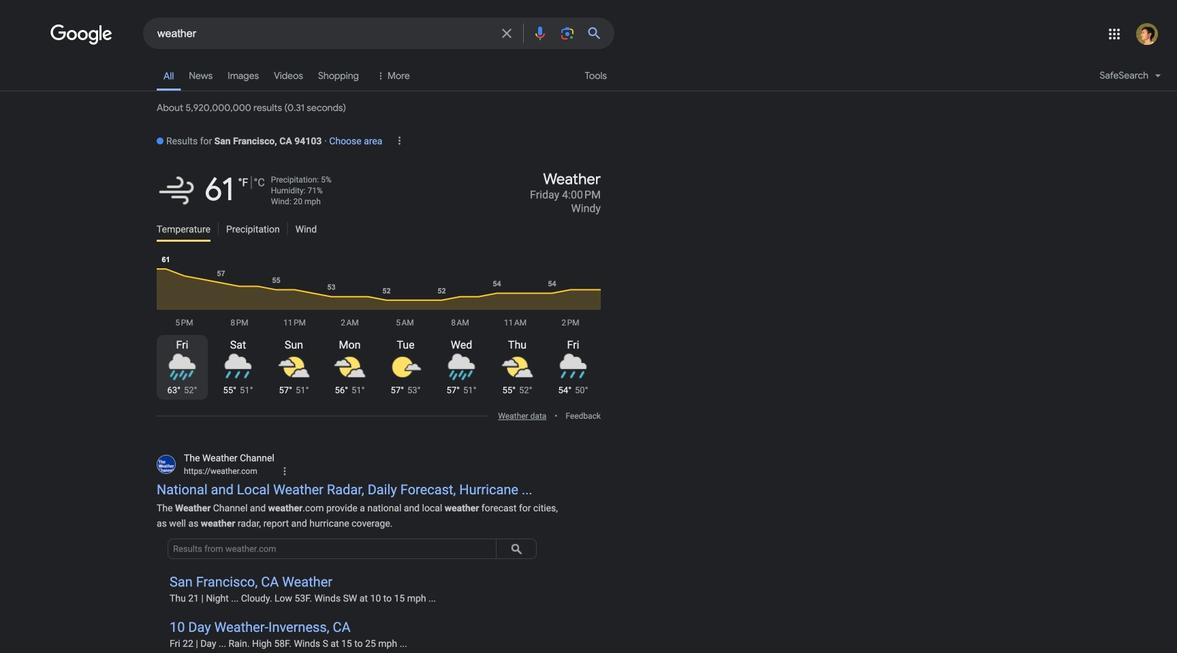 Task type: vqa. For each thing, say whether or not it's contained in the screenshot.
WINDY Image
yes



Task type: describe. For each thing, give the bounding box(es) containing it.
wednesday element
[[436, 335, 487, 350]]

friday element for 2nd rain icon
[[548, 335, 599, 350]]

tuesday element
[[380, 335, 431, 350]]

saturday element
[[213, 335, 264, 350]]

google image
[[50, 25, 113, 45]]

friday element for wind and rain image at the left bottom
[[157, 335, 208, 350]]

clear with periodic clouds image
[[389, 351, 422, 384]]

1 horizontal spatial heading
[[379, 170, 601, 215]]

monday element
[[324, 335, 375, 350]]

Results from weather.com text field
[[168, 539, 497, 559]]

sunday element
[[268, 335, 319, 350]]

windy image
[[157, 170, 198, 211]]

1 rain image from the left
[[222, 351, 254, 384]]

mostly cloudy image
[[278, 351, 310, 384]]



Task type: locate. For each thing, give the bounding box(es) containing it.
thursday element
[[492, 335, 543, 350]]

search icon image
[[506, 539, 527, 559]]

°celsius element
[[254, 176, 265, 189]]

heading
[[157, 131, 322, 155], [379, 170, 601, 215]]

Search text field
[[157, 26, 490, 43]]

mostly cloudy image down "thursday" element
[[501, 351, 534, 384]]

0 horizontal spatial friday element
[[157, 335, 208, 350]]

0 horizontal spatial rain image
[[222, 351, 254, 384]]

0 horizontal spatial heading
[[157, 131, 322, 155]]

search by voice image
[[532, 25, 548, 42]]

1 vertical spatial heading
[[379, 170, 601, 215]]

None text field
[[184, 465, 257, 478]]

wind and rain image
[[166, 351, 199, 384]]

1 horizontal spatial mostly cloudy image
[[501, 351, 534, 384]]

mostly cloudy image for "thursday" element
[[501, 351, 534, 384]]

mostly cloudy image for monday element
[[333, 351, 366, 384]]

2 mostly cloudy image from the left
[[501, 351, 534, 384]]

1 horizontal spatial rain image
[[557, 351, 590, 384]]

mostly cloudy image
[[333, 351, 366, 384], [501, 351, 534, 384]]

rain image
[[222, 351, 254, 384], [557, 351, 590, 384]]

wind and rain image
[[445, 351, 478, 384]]

friday element up wind and rain image at the left bottom
[[157, 335, 208, 350]]

2 rain image from the left
[[557, 351, 590, 384]]

1 friday element from the left
[[157, 335, 208, 350]]

2 friday element from the left
[[548, 335, 599, 350]]

friday element
[[157, 335, 208, 350], [548, 335, 599, 350]]

search by image image
[[559, 25, 576, 42]]

0 horizontal spatial mostly cloudy image
[[333, 351, 366, 384]]

1 mostly cloudy image from the left
[[333, 351, 366, 384]]

navigation
[[0, 60, 1177, 93]]

mostly cloudy image down monday element
[[333, 351, 366, 384]]

friday element right "thursday" element
[[548, 335, 599, 350]]

0 vertical spatial heading
[[157, 131, 322, 155]]

1 horizontal spatial friday element
[[548, 335, 599, 350]]

None search field
[[0, 17, 614, 49]]



